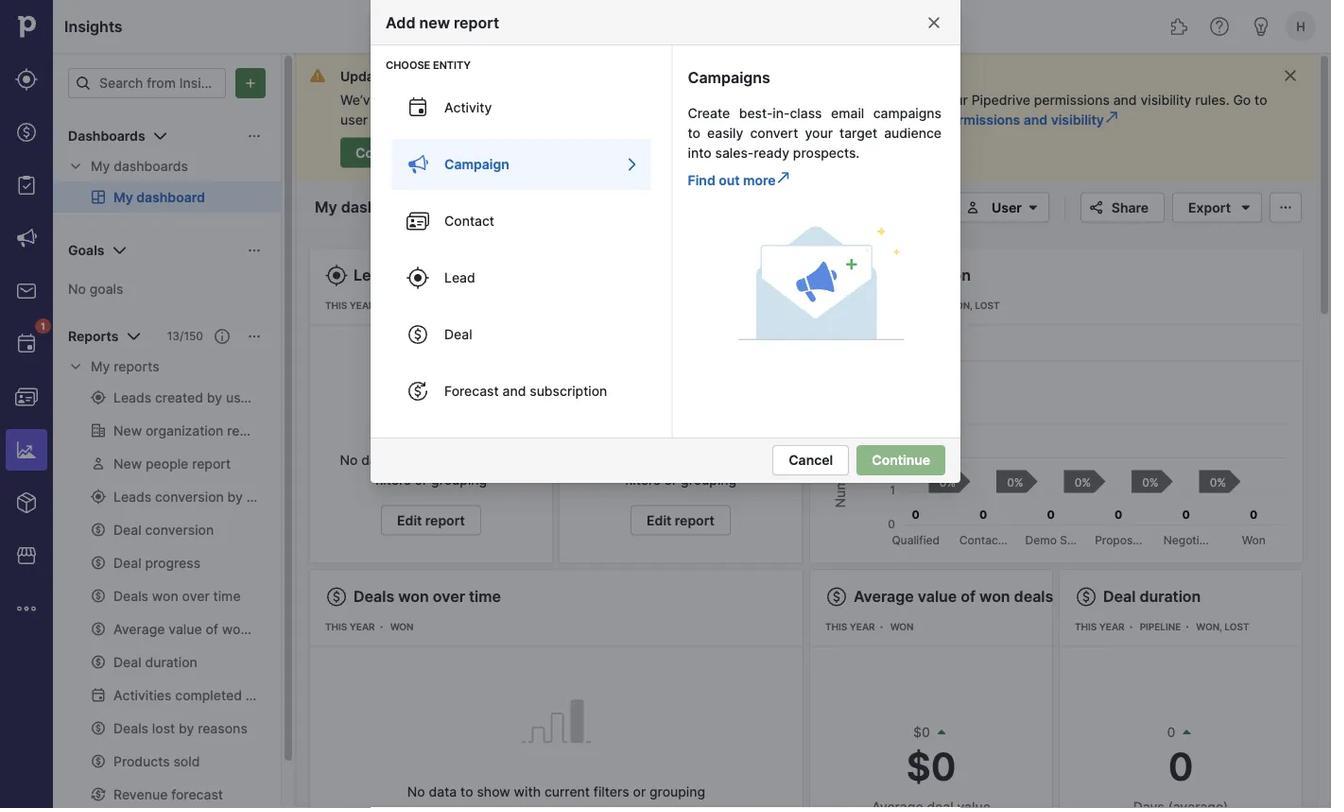 Task type: describe. For each thing, give the bounding box(es) containing it.
filters for leads created by users
[[375, 472, 411, 489]]

data inside we've made it easier for you to get to the relevant data. your access to insights data will match your pipedrive permissions and visibility rules. go to user management to set up permissions and visibility for your users.
[[842, 92, 870, 108]]

color secondary image inside user 'button'
[[1022, 200, 1045, 215]]

won for average
[[891, 622, 914, 633]]

this year for deals won over time
[[325, 622, 375, 633]]

contact
[[445, 213, 495, 229]]

1 edit report button from the left
[[381, 506, 481, 536]]

forecast
[[445, 384, 499, 400]]

convert
[[750, 125, 799, 141]]

to inside no data to show with current filters or grouping
[[393, 453, 406, 469]]

leads created by users link
[[354, 266, 524, 285]]

entity
[[433, 59, 471, 71]]

average value of won deals link
[[854, 588, 1054, 606]]

show for users
[[410, 453, 443, 469]]

export
[[1189, 200, 1232, 216]]

0 vertical spatial more
[[812, 112, 845, 128]]

configure
[[356, 145, 419, 161]]

create
[[688, 105, 730, 121]]

create best-in-class email campaigns to easily convert your target audience into sales-ready prospects.
[[688, 105, 942, 161]]

sales inbox image
[[15, 280, 38, 303]]

2 horizontal spatial with
[[696, 453, 723, 469]]

and down the the
[[596, 112, 620, 128]]

relevant
[[603, 92, 654, 108]]

2 horizontal spatial or
[[665, 472, 677, 489]]

permission-
[[399, 68, 476, 84]]

export button
[[1173, 192, 1263, 223]]

subscription
[[530, 384, 608, 400]]

0%
[[897, 335, 917, 351]]

learn more about insights permissions and visibility link
[[773, 110, 1120, 128]]

insights inside we've made it easier for you to get to the relevant data. your access to insights data will match your pipedrive permissions and visibility rules. go to user management to set up permissions and visibility for your users.
[[789, 92, 838, 108]]

0 horizontal spatial color secondary image
[[68, 159, 83, 174]]

get
[[538, 92, 559, 108]]

0 vertical spatial reports
[[68, 329, 119, 345]]

learn
[[773, 112, 809, 128]]

leads conversion by sources link
[[603, 266, 816, 285]]

leads image
[[15, 68, 38, 91]]

year for deals won over time
[[350, 622, 375, 633]]

settings
[[422, 145, 475, 161]]

1 horizontal spatial for
[[678, 112, 695, 128]]

2 horizontal spatial current
[[727, 453, 772, 469]]

won, for deal conversion
[[947, 300, 973, 312]]

or for time
[[633, 784, 646, 800]]

won, lost for deal conversion
[[947, 300, 1000, 312]]

this for deal duration
[[1075, 622, 1097, 633]]

will
[[874, 92, 894, 108]]

my for my dashboards
[[91, 158, 110, 175]]

insights right the home image
[[64, 17, 123, 35]]

new
[[419, 13, 450, 32]]

leads for leads created by users
[[354, 266, 398, 285]]

best-
[[739, 105, 773, 121]]

2 horizontal spatial show
[[659, 453, 693, 469]]

into
[[688, 145, 712, 161]]

won, lost for deal duration
[[1197, 622, 1250, 633]]

current for time
[[545, 784, 590, 800]]

0 horizontal spatial permissions
[[517, 112, 592, 128]]

this for average value of won deals
[[826, 622, 848, 633]]

to inside create best-in-class email campaigns to easily convert your target audience into sales-ready prospects.
[[688, 125, 701, 141]]

up
[[497, 112, 513, 128]]

show for time
[[477, 784, 511, 800]]

campaign
[[445, 157, 510, 173]]

this year for average value of won deals
[[826, 622, 876, 633]]

my for my reports
[[91, 359, 110, 375]]

ready
[[754, 145, 790, 161]]

add
[[386, 13, 416, 32]]

with for users
[[447, 453, 474, 469]]

made
[[382, 92, 417, 108]]

2 won from the left
[[980, 588, 1011, 606]]

grouping for time
[[650, 784, 706, 800]]

grouping for users
[[431, 472, 487, 489]]

easier
[[432, 92, 470, 108]]

my reports
[[91, 359, 159, 375]]

created
[[402, 266, 458, 285]]

color undefined image
[[15, 333, 38, 356]]

no data to show with current filters or grouping for time
[[408, 784, 706, 800]]

deal duration link
[[1104, 588, 1202, 606]]

1 edit from the left
[[397, 513, 422, 529]]

color secondary image for my reports
[[68, 359, 83, 375]]

color secondary image for user
[[962, 200, 985, 215]]

deal for deal duration
[[1104, 588, 1136, 606]]

1 link
[[6, 319, 51, 365]]

share button
[[1081, 192, 1165, 223]]

no data to show with current filters or grouping for users
[[340, 453, 523, 489]]

about
[[848, 112, 885, 128]]

match
[[898, 92, 937, 108]]

sales assistant image
[[1250, 15, 1273, 38]]

color positive image
[[934, 725, 950, 741]]

in
[[575, 68, 587, 84]]

color primary inverted image
[[239, 76, 262, 91]]

2 horizontal spatial permissions
[[1035, 92, 1110, 108]]

time
[[469, 588, 501, 606]]

is
[[883, 335, 893, 351]]

year for deal duration
[[1100, 622, 1125, 633]]

choose
[[386, 59, 431, 71]]

1 vertical spatial 0
[[1169, 744, 1194, 790]]

based
[[476, 68, 515, 84]]

configure settings
[[356, 145, 475, 161]]

learn more about insights permissions and visibility
[[773, 112, 1105, 128]]

1 vertical spatial pipeline
[[1140, 622, 1182, 633]]

updated
[[341, 68, 396, 84]]

deal conversion link
[[854, 266, 971, 285]]

rate
[[854, 335, 879, 351]]

share
[[1112, 200, 1149, 216]]

color active image
[[621, 153, 644, 176]]

goals inside button
[[68, 243, 104, 259]]

insights down match
[[888, 112, 940, 128]]

lost for deal conversion
[[975, 300, 1000, 312]]

find out more
[[688, 173, 776, 189]]

year down leads created by users 'link'
[[350, 300, 375, 312]]

quick help image
[[1209, 15, 1232, 38]]

products image
[[15, 492, 38, 515]]

lead
[[445, 270, 476, 286]]

we've made it easier for you to get to the relevant data. your access to insights data will match your pipedrive permissions and visibility rules. go to user management to set up permissions and visibility for your users.
[[341, 92, 1268, 128]]

1
[[41, 321, 45, 332]]

with for time
[[514, 784, 541, 800]]

target
[[840, 125, 878, 141]]

access
[[725, 92, 769, 108]]

the
[[579, 92, 599, 108]]

1 menu
[[0, 0, 53, 809]]

deals
[[354, 588, 395, 606]]

0 horizontal spatial your
[[699, 112, 727, 128]]

your
[[692, 92, 721, 108]]

activity
[[445, 100, 492, 116]]

find out more link
[[688, 170, 791, 189]]

audience
[[885, 125, 942, 141]]

class
[[790, 105, 822, 121]]

go
[[1234, 92, 1252, 108]]

2 horizontal spatial your
[[941, 92, 968, 108]]

leads conversion by sources
[[603, 266, 816, 285]]

13/150
[[167, 330, 203, 343]]

campaigns image
[[15, 227, 38, 250]]

cancel button
[[773, 446, 850, 476]]

user
[[341, 112, 368, 128]]



Task type: locate. For each thing, give the bounding box(es) containing it.
0 vertical spatial for
[[474, 92, 491, 108]]

your
[[941, 92, 968, 108], [699, 112, 727, 128], [805, 125, 833, 141]]

over
[[433, 588, 465, 606]]

prospects.
[[793, 145, 860, 161]]

region
[[826, 374, 1288, 548]]

reports up my reports
[[68, 329, 119, 345]]

0 vertical spatial won,
[[947, 300, 973, 312]]

won
[[390, 622, 414, 633], [891, 622, 914, 633]]

1 horizontal spatial leads
[[603, 266, 648, 285]]

0 horizontal spatial with
[[447, 453, 474, 469]]

1 horizontal spatial with
[[514, 784, 541, 800]]

your up prospects.
[[805, 125, 833, 141]]

your up learn more about insights permissions and visibility link at the top right
[[941, 92, 968, 108]]

color link image
[[776, 170, 791, 185]]

won, lost
[[947, 300, 1000, 312], [1197, 622, 1250, 633]]

current
[[477, 453, 523, 469], [727, 453, 772, 469], [545, 784, 590, 800]]

more
[[812, 112, 845, 128], [743, 173, 776, 189]]

0 down color positive icon
[[1169, 744, 1194, 790]]

deal duration
[[1104, 588, 1202, 606]]

for up set
[[474, 92, 491, 108]]

1 vertical spatial deal
[[445, 327, 473, 343]]

0 horizontal spatial won,
[[947, 300, 973, 312]]

conversion
[[651, 266, 732, 285], [890, 266, 971, 285]]

by for sources
[[736, 266, 754, 285]]

email
[[831, 105, 865, 121]]

permissions down get
[[517, 112, 592, 128]]

sources
[[758, 266, 816, 285]]

sales-
[[716, 145, 754, 161]]

won left over
[[398, 588, 429, 606]]

find
[[688, 173, 716, 189]]

by left users
[[462, 266, 480, 285]]

color secondary image
[[962, 200, 985, 215], [68, 359, 83, 375]]

2 by from the left
[[736, 266, 754, 285]]

deal
[[854, 266, 887, 285], [445, 327, 473, 343], [1104, 588, 1136, 606]]

Search Pipedrive field
[[496, 8, 836, 45]]

insights up relevant
[[590, 68, 641, 84]]

0 horizontal spatial won
[[398, 588, 429, 606]]

0 horizontal spatial won
[[390, 622, 414, 633]]

$0
[[914, 725, 931, 741], [907, 744, 957, 790]]

1 horizontal spatial permissions
[[943, 112, 1021, 128]]

1 horizontal spatial deal
[[854, 266, 887, 285]]

1 vertical spatial lost
[[1225, 622, 1250, 633]]

data.
[[657, 92, 689, 108]]

reports down no goals
[[114, 359, 159, 375]]

color primary image
[[1284, 68, 1299, 83], [76, 76, 91, 91], [1086, 200, 1108, 215], [1235, 200, 1258, 215], [1275, 200, 1298, 215], [407, 210, 429, 233], [108, 239, 131, 262], [247, 243, 262, 258], [325, 264, 348, 287], [407, 323, 429, 346], [122, 325, 145, 348], [826, 586, 848, 609]]

0 left color positive icon
[[1168, 725, 1176, 741]]

0 vertical spatial won, lost
[[947, 300, 1000, 312]]

deal for deal conversion
[[854, 266, 887, 285]]

deal conversion
[[854, 266, 971, 285]]

no goals
[[68, 281, 123, 297]]

won, down duration
[[1197, 622, 1223, 633]]

grouping inside no data to show with current filters or grouping
[[431, 472, 487, 489]]

this year down average
[[826, 622, 876, 633]]

cancel
[[789, 453, 834, 469]]

set
[[474, 112, 494, 128]]

1 vertical spatial dashboards
[[114, 158, 188, 175]]

color positive image
[[1180, 725, 1195, 741]]

won, lost down deal conversion link
[[947, 300, 1000, 312]]

continue button
[[857, 446, 946, 476]]

1 horizontal spatial won,
[[1197, 622, 1223, 633]]

goals
[[68, 243, 104, 259], [90, 281, 123, 297]]

and
[[1114, 92, 1137, 108], [596, 112, 620, 128], [1024, 112, 1048, 128], [503, 384, 526, 400]]

0 vertical spatial $0
[[914, 725, 931, 741]]

2 edit from the left
[[647, 513, 672, 529]]

insights up learn
[[789, 92, 838, 108]]

reports
[[68, 329, 119, 345], [114, 359, 159, 375]]

easily
[[708, 125, 744, 141]]

leads for leads conversion by sources
[[603, 266, 648, 285]]

contacts image
[[15, 386, 38, 409]]

year down average
[[850, 622, 876, 633]]

0 vertical spatial 0
[[1168, 725, 1176, 741]]

color primary image inside share button
[[1086, 200, 1108, 215]]

0 horizontal spatial current
[[477, 453, 523, 469]]

updated permission-based visibility in insights
[[341, 68, 641, 84]]

won,
[[947, 300, 973, 312], [1197, 622, 1223, 633]]

in-
[[773, 105, 790, 121]]

1 my from the top
[[91, 158, 110, 175]]

or for users
[[415, 472, 428, 489]]

choose entity
[[386, 59, 471, 71]]

campaigns
[[874, 105, 942, 121]]

my down dashboards button
[[91, 158, 110, 175]]

1 vertical spatial my
[[91, 359, 110, 375]]

1 horizontal spatial pipeline
[[1140, 622, 1182, 633]]

or
[[415, 472, 428, 489], [665, 472, 677, 489], [633, 784, 646, 800]]

0 vertical spatial color secondary image
[[962, 200, 985, 215]]

and down pipedrive
[[1024, 112, 1048, 128]]

0 horizontal spatial pipeline
[[826, 300, 867, 312]]

win
[[826, 335, 851, 351]]

conversion for leads
[[651, 266, 732, 285]]

h button
[[1283, 8, 1320, 45]]

average value of won deals
[[854, 588, 1054, 606]]

1 won from the left
[[398, 588, 429, 606]]

0 horizontal spatial more
[[743, 173, 776, 189]]

1 vertical spatial goals
[[90, 281, 123, 297]]

home image
[[12, 12, 41, 41]]

more right out
[[743, 173, 776, 189]]

2 edit report button from the left
[[631, 506, 731, 536]]

2 won from the left
[[891, 622, 914, 633]]

won down deals won over time link at the bottom left
[[390, 622, 414, 633]]

2 horizontal spatial deal
[[1104, 588, 1136, 606]]

of
[[961, 588, 976, 606]]

color warning image
[[310, 68, 325, 83]]

0 horizontal spatial or
[[415, 472, 428, 489]]

management
[[372, 112, 454, 128]]

marketplace image
[[15, 545, 38, 568]]

1 vertical spatial more
[[743, 173, 776, 189]]

1 horizontal spatial edit
[[647, 513, 672, 529]]

more image
[[15, 598, 38, 620]]

year
[[350, 300, 375, 312], [350, 622, 375, 633], [850, 622, 876, 633], [1100, 622, 1125, 633]]

win rate is 0%
[[826, 335, 917, 351]]

your inside create best-in-class email campaigns to easily convert your target audience into sales-ready prospects.
[[805, 125, 833, 141]]

filters for deals won over time
[[594, 784, 630, 800]]

year down deals
[[350, 622, 375, 633]]

pipeline up win
[[826, 300, 867, 312]]

and up color link image
[[1114, 92, 1137, 108]]

user
[[992, 200, 1022, 216]]

1 conversion from the left
[[651, 266, 732, 285]]

for down data.
[[678, 112, 695, 128]]

1 horizontal spatial current
[[545, 784, 590, 800]]

1 horizontal spatial color secondary image
[[962, 200, 985, 215]]

value
[[918, 588, 957, 606]]

1 horizontal spatial edit report button
[[631, 506, 731, 536]]

grouping
[[431, 472, 487, 489], [681, 472, 737, 489], [650, 784, 706, 800]]

my dashboards
[[91, 158, 188, 175]]

0 vertical spatial goals
[[68, 243, 104, 259]]

continue
[[872, 453, 931, 469]]

0 vertical spatial dashboards
[[68, 128, 145, 144]]

won right the of
[[980, 588, 1011, 606]]

$0 down color positive image
[[907, 744, 957, 790]]

users
[[483, 266, 524, 285]]

by
[[462, 266, 480, 285], [736, 266, 754, 285]]

won for deals
[[390, 622, 414, 633]]

dashboards
[[68, 128, 145, 144], [114, 158, 188, 175]]

permissions down pipedrive
[[943, 112, 1021, 128]]

0 horizontal spatial color secondary image
[[68, 359, 83, 375]]

won, for deal duration
[[1197, 622, 1223, 633]]

won, lost down duration
[[1197, 622, 1250, 633]]

dashboards inside button
[[68, 128, 145, 144]]

1 vertical spatial for
[[678, 112, 695, 128]]

rules.
[[1196, 92, 1230, 108]]

current inside no data to show with current filters or grouping
[[477, 453, 523, 469]]

0 vertical spatial color secondary image
[[68, 159, 83, 174]]

color secondary image left share button
[[1022, 200, 1045, 215]]

0 vertical spatial pipeline
[[826, 300, 867, 312]]

1 vertical spatial reports
[[114, 359, 159, 375]]

more up prospects.
[[812, 112, 845, 128]]

by for users
[[462, 266, 480, 285]]

1 vertical spatial won, lost
[[1197, 622, 1250, 633]]

year down deal duration
[[1100, 622, 1125, 633]]

color primary image
[[927, 15, 942, 30], [407, 96, 429, 119], [149, 125, 172, 148], [247, 129, 262, 144], [407, 153, 429, 176], [826, 264, 848, 287], [407, 267, 429, 289], [215, 329, 230, 344], [247, 329, 262, 344], [407, 380, 429, 403], [325, 586, 348, 609], [1075, 586, 1098, 609]]

add new report
[[386, 13, 500, 32]]

1 horizontal spatial more
[[812, 112, 845, 128]]

this year down deals
[[325, 622, 375, 633]]

deals image
[[15, 121, 38, 144]]

color secondary image left user
[[962, 200, 985, 215]]

1 horizontal spatial color secondary image
[[1022, 200, 1045, 215]]

0 horizontal spatial deal
[[445, 327, 473, 343]]

no data to show with current filters or grouping
[[340, 453, 523, 489], [590, 453, 772, 489], [408, 784, 706, 800]]

1 horizontal spatial won
[[980, 588, 1011, 606]]

color secondary image left my reports
[[68, 359, 83, 375]]

1 vertical spatial $0
[[907, 744, 957, 790]]

deal for deal
[[445, 327, 473, 343]]

leads
[[354, 266, 398, 285], [603, 266, 648, 285]]

color secondary image
[[68, 159, 83, 174], [1022, 200, 1045, 215]]

this
[[325, 300, 347, 312], [325, 622, 347, 633], [826, 622, 848, 633], [1075, 622, 1097, 633]]

users.
[[731, 112, 769, 128]]

projects image
[[15, 174, 38, 197]]

0 horizontal spatial edit report
[[397, 513, 465, 529]]

configure settings link
[[341, 138, 490, 168]]

0 horizontal spatial edit report button
[[381, 506, 481, 536]]

1 vertical spatial won,
[[1197, 622, 1223, 633]]

it
[[420, 92, 428, 108]]

0 horizontal spatial show
[[410, 453, 443, 469]]

filters inside no data to show with current filters or grouping
[[375, 472, 411, 489]]

filters
[[375, 472, 411, 489], [625, 472, 661, 489], [594, 784, 630, 800]]

year for average value of won deals
[[850, 622, 876, 633]]

0 horizontal spatial for
[[474, 92, 491, 108]]

1 horizontal spatial by
[[736, 266, 754, 285]]

1 vertical spatial color secondary image
[[68, 359, 83, 375]]

this year
[[325, 300, 375, 312], [325, 622, 375, 633], [826, 622, 876, 633], [1075, 622, 1125, 633]]

1 horizontal spatial won
[[891, 622, 914, 633]]

lost for deal duration
[[1225, 622, 1250, 633]]

2 vertical spatial deal
[[1104, 588, 1136, 606]]

color secondary image right "projects" icon on the top left
[[68, 159, 83, 174]]

1 horizontal spatial show
[[477, 784, 511, 800]]

0 vertical spatial my
[[91, 158, 110, 175]]

0 horizontal spatial edit
[[397, 513, 422, 529]]

goals button
[[53, 236, 281, 266]]

2 conversion from the left
[[890, 266, 971, 285]]

pipedrive
[[972, 92, 1031, 108]]

1 horizontal spatial your
[[805, 125, 833, 141]]

1 horizontal spatial or
[[633, 784, 646, 800]]

menu item
[[0, 424, 53, 477]]

my right the 1 link
[[91, 359, 110, 375]]

by left sources
[[736, 266, 754, 285]]

$0 left color positive image
[[914, 725, 931, 741]]

we've
[[341, 92, 378, 108]]

2 edit report from the left
[[647, 513, 715, 529]]

0 horizontal spatial leads
[[354, 266, 398, 285]]

won down average
[[891, 622, 914, 633]]

dashboards up my dashboards
[[68, 128, 145, 144]]

current for users
[[477, 453, 523, 469]]

color primary image inside export button
[[1235, 200, 1258, 215]]

user button
[[957, 192, 1050, 223]]

dashboards down dashboards button
[[114, 158, 188, 175]]

0 horizontal spatial by
[[462, 266, 480, 285]]

0 horizontal spatial won, lost
[[947, 300, 1000, 312]]

goals down goals button
[[90, 281, 123, 297]]

My dashboard field
[[310, 195, 446, 220]]

for
[[474, 92, 491, 108], [678, 112, 695, 128]]

1 vertical spatial color secondary image
[[1022, 200, 1045, 215]]

2 leads from the left
[[603, 266, 648, 285]]

this year down deal duration
[[1075, 622, 1125, 633]]

1 horizontal spatial conversion
[[890, 266, 971, 285]]

1 leads from the left
[[354, 266, 398, 285]]

edit report
[[397, 513, 465, 529], [647, 513, 715, 529]]

permissions up color link image
[[1035, 92, 1110, 108]]

this for deals won over time
[[325, 622, 347, 633]]

deal up 'win rate is 0%'
[[854, 266, 887, 285]]

goals up no goals
[[68, 243, 104, 259]]

visibility
[[519, 68, 572, 84], [1141, 92, 1192, 108], [623, 112, 674, 128], [1051, 112, 1105, 128]]

insights image
[[15, 439, 38, 462]]

1 horizontal spatial lost
[[1225, 622, 1250, 633]]

permissions
[[1035, 92, 1110, 108], [517, 112, 592, 128], [943, 112, 1021, 128]]

your down the your
[[699, 112, 727, 128]]

color link image
[[1105, 110, 1120, 125]]

0 vertical spatial deal
[[854, 266, 887, 285]]

conversion for deal
[[890, 266, 971, 285]]

2 my from the top
[[91, 359, 110, 375]]

1 won from the left
[[390, 622, 414, 633]]

deals won over time link
[[354, 588, 501, 606]]

deal down lead
[[445, 327, 473, 343]]

you
[[495, 92, 518, 108]]

0 vertical spatial lost
[[975, 300, 1000, 312]]

h
[[1297, 19, 1306, 34]]

and right forecast
[[503, 384, 526, 400]]

to
[[521, 92, 534, 108], [562, 92, 575, 108], [772, 92, 785, 108], [1255, 92, 1268, 108], [458, 112, 470, 128], [688, 125, 701, 141], [393, 453, 406, 469], [643, 453, 656, 469], [461, 784, 473, 800]]

deal left duration
[[1104, 588, 1136, 606]]

dashboards button
[[53, 121, 281, 151]]

out
[[719, 173, 740, 189]]

1 by from the left
[[462, 266, 480, 285]]

this year for deal duration
[[1075, 622, 1125, 633]]

duration
[[1140, 588, 1202, 606]]

1 horizontal spatial edit report
[[647, 513, 715, 529]]

color secondary image inside user 'button'
[[962, 200, 985, 215]]

0 horizontal spatial conversion
[[651, 266, 732, 285]]

1 horizontal spatial won, lost
[[1197, 622, 1250, 633]]

won, down deal conversion link
[[947, 300, 973, 312]]

pipeline down deal duration
[[1140, 622, 1182, 633]]

forecast and subscription
[[445, 384, 608, 400]]

Search from Insights text field
[[68, 68, 226, 98]]

this year down leads created by users 'link'
[[325, 300, 375, 312]]

0 horizontal spatial lost
[[975, 300, 1000, 312]]

1 edit report from the left
[[397, 513, 465, 529]]

average
[[854, 588, 914, 606]]



Task type: vqa. For each thing, say whether or not it's contained in the screenshot.
the 'Lost'
yes



